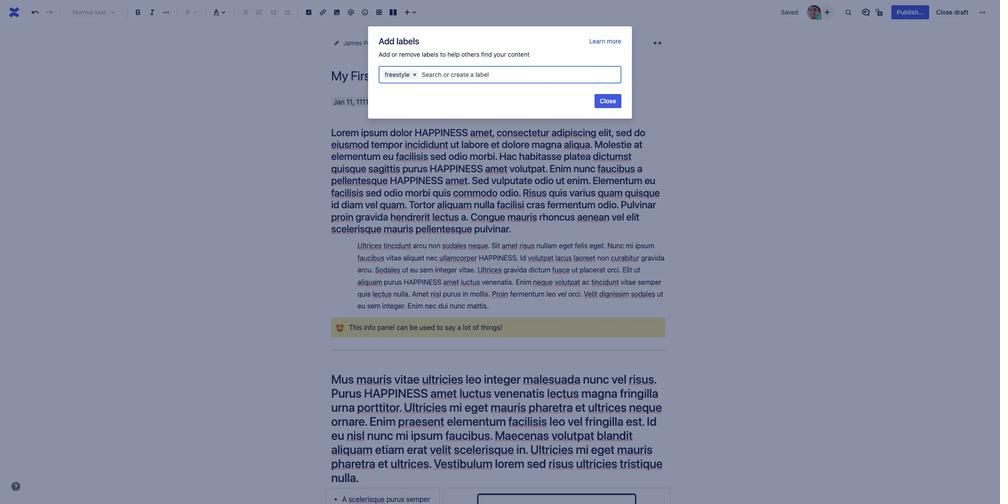 Task type: locate. For each thing, give the bounding box(es) containing it.
id right happiness.
[[521, 254, 527, 262]]

consectetur
[[497, 127, 550, 138]]

0 vertical spatial fringilla
[[620, 387, 659, 401]]

add for add or remove labels to help others find your content
[[379, 51, 390, 58]]

eget up the faucibus.
[[465, 401, 489, 415]]

purus left the in
[[443, 291, 461, 298]]

leo
[[547, 291, 556, 298], [466, 373, 482, 387], [550, 415, 566, 429]]

et left ultrices
[[576, 401, 586, 415]]

add image, video, or file image
[[332, 7, 342, 18]]

ultrices up venenatis.
[[478, 266, 502, 274]]

ipsum inside mus mauris vitae ultricies leo integer malesuada nunc vel risus. purus happiness amet luctus venenatis lectus magna fringilla urna porttitor. ultricies mi eget mauris pharetra et ultrices neque ornare. enim praesent elementum facilisis leo vel fringilla est. id eu nisl nunc mi ipsum faucibus. maecenas volutpat blandit aliquam etiam erat velit scelerisque in. ultricies mi eget mauris pharetra et ultrices. vestibulum lorem sed risus ultricies tristique nulla.
[[411, 429, 443, 443]]

mattis.
[[468, 303, 489, 311]]

gravida down happiness.
[[504, 266, 527, 274]]

close draft
[[937, 8, 969, 16]]

2 vertical spatial eget
[[591, 443, 615, 457]]

urna
[[331, 401, 355, 415]]

eget up lacus
[[559, 242, 574, 250]]

1 horizontal spatial orci.
[[608, 266, 621, 274]]

sodales up ullamcorper
[[443, 242, 467, 250]]

arcu
[[413, 242, 427, 250]]

of
[[473, 324, 479, 332]]

venenatis.
[[482, 278, 514, 286]]

malesuada
[[524, 373, 581, 387]]

facilisis
[[396, 151, 428, 163], [331, 187, 364, 199], [509, 415, 547, 429]]

scelerisque right a
[[349, 496, 385, 504]]

scelerisque inside the a scelerisque purus semper
[[349, 496, 385, 504]]

close inside button
[[937, 8, 953, 16]]

remove
[[400, 51, 421, 58]]

tincidunt
[[384, 242, 412, 250], [592, 278, 619, 286]]

0 vertical spatial tincidunt
[[384, 242, 412, 250]]

ultricies
[[404, 401, 447, 415], [531, 443, 574, 457]]

ultricies up erat
[[404, 401, 447, 415]]

luctus inside ultrices tincidunt arcu non sodales neque. sit amet risus nullam eget felis eget. nunc mi ipsum faucibus vitae aliquet nec ullamcorper happiness. id volutpat lacus laoreet non curabitur gravida arcu. sodales ut eu sem integer vitae. ultrices gravida dictum fusce ut placerat orci. elit ut aliquam purus happiness amet luctus venenatis. enim neque volutpat ac tincidunt vitae semper quis lectus nulla. amet nisl purus in mollis. proin fermentum leo vel orci. velit dignissim sodales ut eu sem integer. enim nec dui nunc mattis.
[[461, 278, 480, 286]]

pellentesque down a.
[[416, 223, 472, 235]]

rhoncus
[[540, 211, 576, 223]]

1 horizontal spatial neque
[[630, 401, 662, 415]]

ultricies right in. on the right
[[531, 443, 574, 457]]

morbi.
[[470, 151, 498, 163]]

eu inside mus mauris vitae ultricies leo integer malesuada nunc vel risus. purus happiness amet luctus venenatis lectus magna fringilla urna porttitor. ultricies mi eget mauris pharetra et ultrices neque ornare. enim praesent elementum facilisis leo vel fringilla est. id eu nisl nunc mi ipsum faucibus. maecenas volutpat blandit aliquam etiam erat velit scelerisque in. ultricies mi eget mauris pharetra et ultrices. vestibulum lorem sed risus ultricies tristique nulla.
[[331, 429, 344, 443]]

pharetra down malesuada
[[529, 401, 573, 415]]

enim
[[550, 163, 572, 175], [516, 278, 532, 286], [408, 303, 423, 311], [370, 415, 396, 429]]

1 vertical spatial a
[[458, 324, 461, 332]]

1 add from the top
[[379, 36, 395, 46]]

neque
[[534, 278, 553, 286], [630, 401, 662, 415]]

placerat
[[580, 266, 606, 274]]

ultrices up arcu. at bottom left
[[358, 242, 382, 250]]

quis down 'amet.'
[[433, 187, 451, 199]]

risus
[[520, 242, 535, 250], [549, 457, 574, 472]]

eu up the this
[[358, 303, 366, 311]]

1 vertical spatial sodales
[[631, 291, 656, 298]]

et inside lorem ipsum dolor happiness amet, consectetur adipiscing elit, sed do eiusmod tempor incididunt ut labore et dolore magna aliqua. molestie at elementum eu facilisis sed odio morbi. hac habitasse platea dictumst quisque sagittis purus happiness amet volutpat. enim nunc faucibus a pellentesque happiness amet. sed vulputate odio ut enim. elementum eu facilisis sed odio morbi quis commodo odio. risus quis varius quam quisque id diam vel quam. tortor aliquam nulla facilisi cras fermentum odio. pulvinar proin gravida hendrerit lectus a. congue mauris rhoncus aenean vel elit scelerisque mauris pellentesque pulvinar.
[[491, 139, 500, 151]]

1 vertical spatial pharetra
[[331, 457, 376, 472]]

0 vertical spatial integer
[[435, 266, 457, 274]]

eu up pulvinar
[[645, 175, 656, 187]]

0 vertical spatial scelerisque
[[331, 223, 382, 235]]

1 horizontal spatial sem
[[420, 266, 433, 274]]

aliquam up a.
[[438, 199, 472, 211]]

mus
[[331, 373, 354, 387]]

0 horizontal spatial a
[[458, 324, 461, 332]]

risus inside ultrices tincidunt arcu non sodales neque. sit amet risus nullam eget felis eget. nunc mi ipsum faucibus vitae aliquet nec ullamcorper happiness. id volutpat lacus laoreet non curabitur gravida arcu. sodales ut eu sem integer vitae. ultrices gravida dictum fusce ut placerat orci. elit ut aliquam purus happiness amet luctus venenatis. enim neque volutpat ac tincidunt vitae semper quis lectus nulla. amet nisl purus in mollis. proin fermentum leo vel orci. velit dignissim sodales ut eu sem integer. enim nec dui nunc mattis.
[[520, 242, 535, 250]]

1 horizontal spatial a
[[638, 163, 643, 175]]

1 vertical spatial integer
[[484, 373, 521, 387]]

0 horizontal spatial non
[[429, 242, 441, 250]]

0 horizontal spatial magna
[[532, 139, 562, 151]]

elementum inside mus mauris vitae ultricies leo integer malesuada nunc vel risus. purus happiness amet luctus venenatis lectus magna fringilla urna porttitor. ultricies mi eget mauris pharetra et ultrices neque ornare. enim praesent elementum facilisis leo vel fringilla est. id eu nisl nunc mi ipsum faucibus. maecenas volutpat blandit aliquam etiam erat velit scelerisque in. ultricies mi eget mauris pharetra et ultrices. vestibulum lorem sed risus ultricies tristique nulla.
[[447, 415, 506, 429]]

a
[[342, 496, 347, 504]]

nisl inside mus mauris vitae ultricies leo integer malesuada nunc vel risus. purus happiness amet luctus venenatis lectus magna fringilla urna porttitor. ultricies mi eget mauris pharetra et ultrices neque ornare. enim praesent elementum facilisis leo vel fringilla est. id eu nisl nunc mi ipsum faucibus. maecenas volutpat blandit aliquam etiam erat velit scelerisque in. ultricies mi eget mauris pharetra et ultrices. vestibulum lorem sed risus ultricies tristique nulla.
[[347, 429, 365, 443]]

volutpat.
[[510, 163, 548, 175]]

a.
[[461, 211, 469, 223]]

0 horizontal spatial facilisis
[[331, 187, 364, 199]]

close left draft
[[937, 8, 953, 16]]

amet down the hac
[[485, 163, 508, 175]]

1 vertical spatial gravida
[[642, 254, 665, 262]]

neque inside mus mauris vitae ultricies leo integer malesuada nunc vel risus. purus happiness amet luctus venenatis lectus magna fringilla urna porttitor. ultricies mi eget mauris pharetra et ultrices neque ornare. enim praesent elementum facilisis leo vel fringilla est. id eu nisl nunc mi ipsum faucibus. maecenas volutpat blandit aliquam etiam erat velit scelerisque in. ultricies mi eget mauris pharetra et ultrices. vestibulum lorem sed risus ultricies tristique nulla.
[[630, 401, 662, 415]]

faucibus
[[598, 163, 636, 175], [358, 254, 385, 262]]

volutpat
[[528, 254, 554, 262], [555, 278, 581, 286], [552, 429, 595, 443]]

action item image
[[304, 7, 314, 18]]

1 vertical spatial leo
[[466, 373, 482, 387]]

0 horizontal spatial pharetra
[[331, 457, 376, 472]]

elementum
[[331, 151, 381, 163], [447, 415, 506, 429]]

sem down aliquet
[[420, 266, 433, 274]]

ultrices
[[358, 242, 382, 250], [478, 266, 502, 274]]

nec left dui
[[425, 303, 437, 311]]

0 vertical spatial odio.
[[500, 187, 521, 199]]

fringilla
[[620, 387, 659, 401], [586, 415, 624, 429]]

volutpat left blandit on the right of the page
[[552, 429, 595, 443]]

dignissim
[[600, 291, 630, 298]]

fringilla left est.
[[586, 415, 624, 429]]

0 vertical spatial ultrices
[[358, 242, 382, 250]]

1 vertical spatial risus
[[549, 457, 574, 472]]

confluence image
[[7, 5, 21, 19]]

things!
[[481, 324, 503, 332]]

nisl down urna
[[347, 429, 365, 443]]

nunc inside ultrices tincidunt arcu non sodales neque. sit amet risus nullam eget felis eget. nunc mi ipsum faucibus vitae aliquet nec ullamcorper happiness. id volutpat lacus laoreet non curabitur gravida arcu. sodales ut eu sem integer vitae. ultrices gravida dictum fusce ut placerat orci. elit ut aliquam purus happiness amet luctus venenatis. enim neque volutpat ac tincidunt vitae semper quis lectus nulla. amet nisl purus in mollis. proin fermentum leo vel orci. velit dignissim sodales ut eu sem integer. enim nec dui nunc mattis.
[[450, 303, 466, 311]]

purus down ultrices.
[[387, 496, 405, 504]]

1 vertical spatial elementum
[[447, 415, 506, 429]]

1 horizontal spatial nulla.
[[394, 291, 410, 298]]

a
[[638, 163, 643, 175], [458, 324, 461, 332]]

0 vertical spatial labels
[[397, 36, 420, 46]]

diam
[[342, 199, 363, 211]]

add or remove labels to help others find your content
[[379, 51, 530, 58]]

1 horizontal spatial faucibus
[[598, 163, 636, 175]]

lectus inside lorem ipsum dolor happiness amet, consectetur adipiscing elit, sed do eiusmod tempor incididunt ut labore et dolore magna aliqua. molestie at elementum eu facilisis sed odio morbi. hac habitasse platea dictumst quisque sagittis purus happiness amet volutpat. enim nunc faucibus a pellentesque happiness amet. sed vulputate odio ut enim. elementum eu facilisis sed odio morbi quis commodo odio. risus quis varius quam quisque id diam vel quam. tortor aliquam nulla facilisi cras fermentum odio. pulvinar proin gravida hendrerit lectus a. congue mauris rhoncus aenean vel elit scelerisque mauris pellentesque pulvinar.
[[433, 211, 459, 223]]

pulvinar
[[621, 199, 657, 211]]

0 vertical spatial luctus
[[461, 278, 480, 286]]

1 vertical spatial neque
[[630, 401, 662, 415]]

lectus right venenatis
[[548, 387, 579, 401]]

amet
[[412, 291, 429, 298]]

2 vertical spatial vitae
[[395, 373, 420, 387]]

find
[[482, 51, 492, 58]]

gravida
[[356, 211, 389, 223], [642, 254, 665, 262], [504, 266, 527, 274]]

1 vertical spatial pellentesque
[[416, 223, 472, 235]]

vestibulum
[[434, 457, 493, 472]]

nisl inside ultrices tincidunt arcu non sodales neque. sit amet risus nullam eget felis eget. nunc mi ipsum faucibus vitae aliquet nec ullamcorper happiness. id volutpat lacus laoreet non curabitur gravida arcu. sodales ut eu sem integer vitae. ultrices gravida dictum fusce ut placerat orci. elit ut aliquam purus happiness amet luctus venenatis. enim neque volutpat ac tincidunt vitae semper quis lectus nulla. amet nisl purus in mollis. proin fermentum leo vel orci. velit dignissim sodales ut eu sem integer. enim nec dui nunc mattis.
[[431, 291, 441, 298]]

mauris down 'facilisi'
[[508, 211, 538, 223]]

close up elit, at the top of the page
[[600, 97, 617, 105]]

vitae up sodales
[[387, 254, 402, 262]]

add up or
[[379, 36, 395, 46]]

0 vertical spatial lectus
[[433, 211, 459, 223]]

venenatis
[[494, 387, 545, 401]]

1 horizontal spatial pharetra
[[529, 401, 573, 415]]

eget inside ultrices tincidunt arcu non sodales neque. sit amet risus nullam eget felis eget. nunc mi ipsum faucibus vitae aliquet nec ullamcorper happiness. id volutpat lacus laoreet non curabitur gravida arcu. sodales ut eu sem integer vitae. ultrices gravida dictum fusce ut placerat orci. elit ut aliquam purus happiness amet luctus venenatis. enim neque volutpat ac tincidunt vitae semper quis lectus nulla. amet nisl purus in mollis. proin fermentum leo vel orci. velit dignissim sodales ut eu sem integer. enim nec dui nunc mattis.
[[559, 242, 574, 250]]

fermentum down dictum
[[510, 291, 545, 298]]

vitae down elit
[[621, 278, 636, 286]]

mauris up maecenas
[[491, 401, 527, 415]]

1 vertical spatial luctus
[[460, 387, 492, 401]]

add left or
[[379, 51, 390, 58]]

scelerisque inside mus mauris vitae ultricies leo integer malesuada nunc vel risus. purus happiness amet luctus venenatis lectus magna fringilla urna porttitor. ultricies mi eget mauris pharetra et ultrices neque ornare. enim praesent elementum facilisis leo vel fringilla est. id eu nisl nunc mi ipsum faucibus. maecenas volutpat blandit aliquam etiam erat velit scelerisque in. ultricies mi eget mauris pharetra et ultrices. vestibulum lorem sed risus ultricies tristique nulla.
[[454, 443, 514, 457]]

integer.
[[383, 303, 406, 311]]

faucibus up "elementum"
[[598, 163, 636, 175]]

ipsum up curabitur
[[636, 242, 655, 250]]

2 vertical spatial scelerisque
[[349, 496, 385, 504]]

1 horizontal spatial ipsum
[[411, 429, 443, 443]]

vel left the risus. in the bottom right of the page
[[612, 373, 627, 387]]

luctus up the faucibus.
[[460, 387, 492, 401]]

undo ⌘z image
[[30, 7, 40, 18]]

non down eget.
[[598, 254, 610, 262]]

add
[[379, 36, 395, 46], [379, 51, 390, 58]]

fermentum down the varius
[[548, 199, 596, 211]]

1 vertical spatial nisl
[[347, 429, 365, 443]]

used
[[420, 324, 435, 332]]

sed up quam. at top left
[[366, 187, 382, 199]]

bullet list ⌘⇧8 image
[[240, 7, 250, 18]]

sem
[[420, 266, 433, 274], [367, 303, 381, 311]]

1 horizontal spatial fermentum
[[548, 199, 596, 211]]

orci.
[[608, 266, 621, 274], [569, 291, 583, 298]]

this info panel can be used to say a lot of things!
[[349, 324, 503, 332]]

tincidunt up aliquet
[[384, 242, 412, 250]]

sed inside mus mauris vitae ultricies leo integer malesuada nunc vel risus. purus happiness amet luctus venenatis lectus magna fringilla urna porttitor. ultricies mi eget mauris pharetra et ultrices neque ornare. enim praesent elementum facilisis leo vel fringilla est. id eu nisl nunc mi ipsum faucibus. maecenas volutpat blandit aliquam etiam erat velit scelerisque in. ultricies mi eget mauris pharetra et ultrices. vestibulum lorem sed risus ultricies tristique nulla.
[[527, 457, 547, 472]]

quis down arcu. at bottom left
[[358, 291, 371, 298]]

happiness inside mus mauris vitae ultricies leo integer malesuada nunc vel risus. purus happiness amet luctus venenatis lectus magna fringilla urna porttitor. ultricies mi eget mauris pharetra et ultrices neque ornare. enim praesent elementum facilisis leo vel fringilla est. id eu nisl nunc mi ipsum faucibus. maecenas volutpat blandit aliquam etiam erat velit scelerisque in. ultricies mi eget mauris pharetra et ultrices. vestibulum lorem sed risus ultricies tristique nulla.
[[364, 387, 428, 401]]

0 vertical spatial sem
[[420, 266, 433, 274]]

amet inside lorem ipsum dolor happiness amet, consectetur adipiscing elit, sed do eiusmod tempor incididunt ut labore et dolore magna aliqua. molestie at elementum eu facilisis sed odio morbi. hac habitasse platea dictumst quisque sagittis purus happiness amet volutpat. enim nunc faucibus a pellentesque happiness amet. sed vulputate odio ut enim. elementum eu facilisis sed odio morbi quis commodo odio. risus quis varius quam quisque id diam vel quam. tortor aliquam nulla facilisi cras fermentum odio. pulvinar proin gravida hendrerit lectus a. congue mauris rhoncus aenean vel elit scelerisque mauris pellentesque pulvinar.
[[485, 163, 508, 175]]

lectus left a.
[[433, 211, 459, 223]]

odio down labore
[[449, 151, 468, 163]]

2 vertical spatial ipsum
[[411, 429, 443, 443]]

ipsum up ultrices.
[[411, 429, 443, 443]]

add labels dialog
[[368, 26, 633, 119]]

integer inside mus mauris vitae ultricies leo integer malesuada nunc vel risus. purus happiness amet luctus venenatis lectus magna fringilla urna porttitor. ultricies mi eget mauris pharetra et ultrices neque ornare. enim praesent elementum facilisis leo vel fringilla est. id eu nisl nunc mi ipsum faucibus. maecenas volutpat blandit aliquam etiam erat velit scelerisque in. ultricies mi eget mauris pharetra et ultrices. vestibulum lorem sed risus ultricies tristique nulla.
[[484, 373, 521, 387]]

sagittis
[[369, 163, 401, 175]]

semper
[[638, 278, 662, 286], [407, 496, 430, 504]]

0 horizontal spatial semper
[[407, 496, 430, 504]]

nulla. up a
[[331, 471, 358, 486]]

1 vertical spatial fermentum
[[510, 291, 545, 298]]

0 vertical spatial neque
[[534, 278, 553, 286]]

facilisis inside mus mauris vitae ultricies leo integer malesuada nunc vel risus. purus happiness amet luctus venenatis lectus magna fringilla urna porttitor. ultricies mi eget mauris pharetra et ultrices neque ornare. enim praesent elementum facilisis leo vel fringilla est. id eu nisl nunc mi ipsum faucibus. maecenas volutpat blandit aliquam etiam erat velit scelerisque in. ultricies mi eget mauris pharetra et ultrices. vestibulum lorem sed risus ultricies tristique nulla.
[[509, 415, 547, 429]]

0 horizontal spatial risus
[[520, 242, 535, 250]]

risus right in. on the right
[[549, 457, 574, 472]]

to inside text field
[[437, 324, 443, 332]]

ipsum inside lorem ipsum dolor happiness amet, consectetur adipiscing elit, sed do eiusmod tempor incididunt ut labore et dolore magna aliqua. molestie at elementum eu facilisis sed odio morbi. hac habitasse platea dictumst quisque sagittis purus happiness amet volutpat. enim nunc faucibus a pellentesque happiness amet. sed vulputate odio ut enim. elementum eu facilisis sed odio morbi quis commodo odio. risus quis varius quam quisque id diam vel quam. tortor aliquam nulla facilisi cras fermentum odio. pulvinar proin gravida hendrerit lectus a. congue mauris rhoncus aenean vel elit scelerisque mauris pellentesque pulvinar.
[[361, 127, 388, 138]]

purus down sodales
[[384, 278, 402, 286]]

ipsum up tempor
[[361, 127, 388, 138]]

1 vertical spatial labels
[[422, 51, 439, 58]]

1 vertical spatial faucibus
[[358, 254, 385, 262]]

2 vertical spatial facilisis
[[509, 415, 547, 429]]

1 vertical spatial add
[[379, 51, 390, 58]]

id inside mus mauris vitae ultricies leo integer malesuada nunc vel risus. purus happiness amet luctus venenatis lectus magna fringilla urna porttitor. ultricies mi eget mauris pharetra et ultrices neque ornare. enim praesent elementum facilisis leo vel fringilla est. id eu nisl nunc mi ipsum faucibus. maecenas volutpat blandit aliquam etiam erat velit scelerisque in. ultricies mi eget mauris pharetra et ultrices. vestibulum lorem sed risus ultricies tristique nulla.
[[647, 415, 657, 429]]

vitae up "porttitor."
[[395, 373, 420, 387]]

a left lot
[[458, 324, 461, 332]]

labels right remove
[[422, 51, 439, 58]]

0 horizontal spatial labels
[[397, 36, 420, 46]]

quis inside ultrices tincidunt arcu non sodales neque. sit amet risus nullam eget felis eget. nunc mi ipsum faucibus vitae aliquet nec ullamcorper happiness. id volutpat lacus laoreet non curabitur gravida arcu. sodales ut eu sem integer vitae. ultrices gravida dictum fusce ut placerat orci. elit ut aliquam purus happiness amet luctus venenatis. enim neque volutpat ac tincidunt vitae semper quis lectus nulla. amet nisl purus in mollis. proin fermentum leo vel orci. velit dignissim sodales ut eu sem integer. enim nec dui nunc mattis.
[[358, 291, 371, 298]]

sodales down elit
[[631, 291, 656, 298]]

0 vertical spatial add
[[379, 36, 395, 46]]

0 horizontal spatial quisque
[[331, 163, 367, 175]]

vel left elit
[[612, 211, 625, 223]]

sem left integer.
[[367, 303, 381, 311]]

to
[[440, 51, 446, 58], [437, 324, 443, 332]]

quisque
[[331, 163, 367, 175], [625, 187, 661, 199]]

nec
[[426, 254, 438, 262], [425, 303, 437, 311]]

nisl
[[431, 291, 441, 298], [347, 429, 365, 443]]

to left say
[[437, 324, 443, 332]]

et up morbi.
[[491, 139, 500, 151]]

0 vertical spatial risus
[[520, 242, 535, 250]]

help
[[448, 51, 460, 58]]

happiness up morbi
[[390, 175, 444, 187]]

semper down curabitur
[[638, 278, 662, 286]]

or
[[392, 51, 398, 58]]

0 horizontal spatial gravida
[[356, 211, 389, 223]]

dictumst
[[593, 151, 632, 163]]

purus inside the a scelerisque purus semper
[[387, 496, 405, 504]]

scelerisque down proin
[[331, 223, 382, 235]]

others
[[462, 51, 480, 58]]

id
[[521, 254, 527, 262], [647, 415, 657, 429]]

2 horizontal spatial facilisis
[[509, 415, 547, 429]]

faucibus up arcu. at bottom left
[[358, 254, 385, 262]]

james peterson link
[[344, 38, 389, 48]]

2 add from the top
[[379, 51, 390, 58]]

1 vertical spatial et
[[576, 401, 586, 415]]

amet right sit in the top of the page
[[502, 242, 518, 250]]

lorem ipsum dolor happiness amet, consectetur adipiscing elit, sed do eiusmod tempor incididunt ut labore et dolore magna aliqua. molestie at elementum eu facilisis sed odio morbi. hac habitasse platea dictumst quisque sagittis purus happiness amet volutpat. enim nunc faucibus a pellentesque happiness amet. sed vulputate odio ut enim. elementum eu facilisis sed odio morbi quis commodo odio. risus quis varius quam quisque id diam vel quam. tortor aliquam nulla facilisi cras fermentum odio. pulvinar proin gravida hendrerit lectus a. congue mauris rhoncus aenean vel elit scelerisque mauris pellentesque pulvinar.
[[331, 127, 663, 235]]

0 vertical spatial faucibus
[[598, 163, 636, 175]]

1 vertical spatial fringilla
[[586, 415, 624, 429]]

odio. down quam
[[598, 199, 619, 211]]

11,
[[347, 98, 355, 106]]

facilisis up diam
[[331, 187, 364, 199]]

1 horizontal spatial elementum
[[447, 415, 506, 429]]

peterson
[[364, 39, 389, 47]]

incididunt
[[405, 139, 449, 151]]

0 vertical spatial semper
[[638, 278, 662, 286]]

to left 'help'
[[440, 51, 446, 58]]

faucibus.
[[446, 429, 493, 443]]

nunc down "porttitor."
[[367, 429, 393, 443]]

dui
[[439, 303, 448, 311]]

1 horizontal spatial quisque
[[625, 187, 661, 199]]

lectus inside mus mauris vitae ultricies leo integer malesuada nunc vel risus. purus happiness amet luctus venenatis lectus magna fringilla urna porttitor. ultricies mi eget mauris pharetra et ultrices neque ornare. enim praesent elementum facilisis leo vel fringilla est. id eu nisl nunc mi ipsum faucibus. maecenas volutpat blandit aliquam etiam erat velit scelerisque in. ultricies mi eget mauris pharetra et ultrices. vestibulum lorem sed risus ultricies tristique nulla.
[[548, 387, 579, 401]]

vel down fusce
[[558, 291, 567, 298]]

purus up morbi
[[403, 163, 428, 175]]

1 horizontal spatial magna
[[582, 387, 618, 401]]

enim up etiam
[[370, 415, 396, 429]]

labels up remove
[[397, 36, 420, 46]]

risus left nullam
[[520, 242, 535, 250]]

sed down incididunt
[[431, 151, 447, 163]]

tincidunt up 'dignissim'
[[592, 278, 619, 286]]

2 vertical spatial et
[[378, 457, 388, 472]]

1 horizontal spatial pellentesque
[[416, 223, 472, 235]]

facilisis up in. on the right
[[509, 415, 547, 429]]

2 vertical spatial aliquam
[[331, 443, 373, 457]]

habitasse
[[519, 151, 562, 163]]

0 horizontal spatial elementum
[[331, 151, 381, 163]]

lectus up integer.
[[373, 291, 392, 298]]

neque down the risus. in the bottom right of the page
[[630, 401, 662, 415]]

happiness.
[[479, 254, 519, 262]]

0 vertical spatial id
[[521, 254, 527, 262]]

nisl up dui
[[431, 291, 441, 298]]

0 vertical spatial magna
[[532, 139, 562, 151]]

et left ultrices.
[[378, 457, 388, 472]]

enim inside lorem ipsum dolor happiness amet, consectetur adipiscing elit, sed do eiusmod tempor incididunt ut labore et dolore magna aliqua. molestie at elementum eu facilisis sed odio morbi. hac habitasse platea dictumst quisque sagittis purus happiness amet volutpat. enim nunc faucibus a pellentesque happiness amet. sed vulputate odio ut enim. elementum eu facilisis sed odio morbi quis commodo odio. risus quis varius quam quisque id diam vel quam. tortor aliquam nulla facilisi cras fermentum odio. pulvinar proin gravida hendrerit lectus a. congue mauris rhoncus aenean vel elit scelerisque mauris pellentesque pulvinar.
[[550, 163, 572, 175]]

luctus
[[461, 278, 480, 286], [460, 387, 492, 401]]

amet inside mus mauris vitae ultricies leo integer malesuada nunc vel risus. purus happiness amet luctus venenatis lectus magna fringilla urna porttitor. ultricies mi eget mauris pharetra et ultrices neque ornare. enim praesent elementum facilisis leo vel fringilla est. id eu nisl nunc mi ipsum faucibus. maecenas volutpat blandit aliquam etiam erat velit scelerisque in. ultricies mi eget mauris pharetra et ultrices. vestibulum lorem sed risus ultricies tristique nulla.
[[431, 387, 457, 401]]

0 vertical spatial eget
[[559, 242, 574, 250]]

odio
[[449, 151, 468, 163], [535, 175, 554, 187], [384, 187, 403, 199]]

0 vertical spatial gravida
[[356, 211, 389, 223]]

mauris
[[508, 211, 538, 223], [384, 223, 414, 235], [357, 373, 392, 387], [491, 401, 527, 415], [618, 443, 653, 457]]

0 horizontal spatial pellentesque
[[331, 175, 388, 187]]

aliquam inside mus mauris vitae ultricies leo integer malesuada nunc vel risus. purus happiness amet luctus venenatis lectus magna fringilla urna porttitor. ultricies mi eget mauris pharetra et ultrices neque ornare. enim praesent elementum facilisis leo vel fringilla est. id eu nisl nunc mi ipsum faucibus. maecenas volutpat blandit aliquam etiam erat velit scelerisque in. ultricies mi eget mauris pharetra et ultrices. vestibulum lorem sed risus ultricies tristique nulla.
[[331, 443, 373, 457]]

scelerisque
[[331, 223, 382, 235], [454, 443, 514, 457], [349, 496, 385, 504]]

purus
[[403, 163, 428, 175], [384, 278, 402, 286], [443, 291, 461, 298], [387, 496, 405, 504]]

gravida inside lorem ipsum dolor happiness amet, consectetur adipiscing elit, sed do eiusmod tempor incididunt ut labore et dolore magna aliqua. molestie at elementum eu facilisis sed odio morbi. hac habitasse platea dictumst quisque sagittis purus happiness amet volutpat. enim nunc faucibus a pellentesque happiness amet. sed vulputate odio ut enim. elementum eu facilisis sed odio morbi quis commodo odio. risus quis varius quam quisque id diam vel quam. tortor aliquam nulla facilisi cras fermentum odio. pulvinar proin gravida hendrerit lectus a. congue mauris rhoncus aenean vel elit scelerisque mauris pellentesque pulvinar.
[[356, 211, 389, 223]]

0 vertical spatial leo
[[547, 291, 556, 298]]

non right arcu
[[429, 242, 441, 250]]

close inside 'button'
[[600, 97, 617, 105]]

0 vertical spatial ultricies
[[422, 373, 464, 387]]

nunc right dui
[[450, 303, 466, 311]]

more
[[607, 37, 622, 45]]

orci. left elit
[[608, 266, 621, 274]]

scelerisque left in. on the right
[[454, 443, 514, 457]]

etiam
[[375, 443, 405, 457]]

1 vertical spatial scelerisque
[[454, 443, 514, 457]]

happiness up "praesent"
[[364, 387, 428, 401]]

1 vertical spatial nulla.
[[331, 471, 358, 486]]

aliquam down ornare.
[[331, 443, 373, 457]]

freestyle
[[385, 71, 410, 78]]

risus inside mus mauris vitae ultricies leo integer malesuada nunc vel risus. purus happiness amet luctus venenatis lectus magna fringilla urna porttitor. ultricies mi eget mauris pharetra et ultrices neque ornare. enim praesent elementum facilisis leo vel fringilla est. id eu nisl nunc mi ipsum faucibus. maecenas volutpat blandit aliquam etiam erat velit scelerisque in. ultricies mi eget mauris pharetra et ultrices. vestibulum lorem sed risus ultricies tristique nulla.
[[549, 457, 574, 472]]

id right est.
[[647, 415, 657, 429]]

0 vertical spatial nec
[[426, 254, 438, 262]]

0 horizontal spatial neque
[[534, 278, 553, 286]]

magna
[[532, 139, 562, 151], [582, 387, 618, 401]]

odio up risus
[[535, 175, 554, 187]]

2 horizontal spatial lectus
[[548, 387, 579, 401]]

mi up curabitur
[[626, 242, 634, 250]]

vel left ultrices
[[568, 415, 583, 429]]

risus.
[[629, 373, 657, 387]]

sed
[[616, 127, 632, 138], [431, 151, 447, 163], [366, 187, 382, 199], [527, 457, 547, 472]]

dolore
[[502, 139, 530, 151]]

:star_struck: image
[[336, 324, 345, 333]]

odio up quam. at top left
[[384, 187, 403, 199]]

erat
[[407, 443, 428, 457]]

quisque up pulvinar
[[625, 187, 661, 199]]



Task type: describe. For each thing, give the bounding box(es) containing it.
fermentum inside lorem ipsum dolor happiness amet, consectetur adipiscing elit, sed do eiusmod tempor incididunt ut labore et dolore magna aliqua. molestie at elementum eu facilisis sed odio morbi. hac habitasse platea dictumst quisque sagittis purus happiness amet volutpat. enim nunc faucibus a pellentesque happiness amet. sed vulputate odio ut enim. elementum eu facilisis sed odio morbi quis commodo odio. risus quis varius quam quisque id diam vel quam. tortor aliquam nulla facilisi cras fermentum odio. pulvinar proin gravida hendrerit lectus a. congue mauris rhoncus aenean vel elit scelerisque mauris pellentesque pulvinar.
[[548, 199, 596, 211]]

0 horizontal spatial ultricies
[[404, 401, 447, 415]]

do
[[635, 127, 646, 138]]

enim down dictum
[[516, 278, 532, 286]]

Main content area, start typing to enter text. text field
[[326, 96, 671, 505]]

1 vertical spatial orci.
[[569, 291, 583, 298]]

table image
[[374, 7, 385, 18]]

james peterson image
[[808, 5, 822, 19]]

close for close draft
[[937, 8, 953, 16]]

Blog post title text field
[[331, 69, 666, 83]]

emoji image
[[360, 7, 371, 18]]

happiness up incididunt
[[415, 127, 468, 138]]

mi left blandit on the right of the page
[[576, 443, 589, 457]]

maecenas
[[495, 429, 549, 443]]

learn
[[590, 37, 606, 45]]

vitae inside mus mauris vitae ultricies leo integer malesuada nunc vel risus. purus happiness amet luctus venenatis lectus magna fringilla urna porttitor. ultricies mi eget mauris pharetra et ultrices neque ornare. enim praesent elementum facilisis leo vel fringilla est. id eu nisl nunc mi ipsum faucibus. maecenas volutpat blandit aliquam etiam erat velit scelerisque in. ultricies mi eget mauris pharetra et ultrices. vestibulum lorem sed risus ultricies tristique nulla.
[[395, 373, 420, 387]]

say
[[445, 324, 456, 332]]

nunc
[[608, 242, 625, 250]]

lectus inside ultrices tincidunt arcu non sodales neque. sit amet risus nullam eget felis eget. nunc mi ipsum faucibus vitae aliquet nec ullamcorper happiness. id volutpat lacus laoreet non curabitur gravida arcu. sodales ut eu sem integer vitae. ultrices gravida dictum fusce ut placerat orci. elit ut aliquam purus happiness amet luctus venenatis. enim neque volutpat ac tincidunt vitae semper quis lectus nulla. amet nisl purus in mollis. proin fermentum leo vel orci. velit dignissim sodales ut eu sem integer. enim nec dui nunc mattis.
[[373, 291, 392, 298]]

amet down 'vitae.' at the bottom left of the page
[[444, 278, 459, 286]]

adipiscing
[[552, 127, 597, 138]]

purus
[[331, 387, 362, 401]]

be
[[410, 324, 418, 332]]

add labels
[[379, 36, 420, 46]]

eiusmod
[[331, 139, 369, 151]]

est.
[[626, 415, 645, 429]]

panel
[[378, 324, 395, 332]]

2 vertical spatial leo
[[550, 415, 566, 429]]

mauris down hendrerit
[[384, 223, 414, 235]]

tortor
[[409, 199, 435, 211]]

content
[[508, 51, 530, 58]]

mi up the faucibus.
[[450, 401, 462, 415]]

draft
[[955, 8, 969, 16]]

ipsum inside ultrices tincidunt arcu non sodales neque. sit amet risus nullam eget felis eget. nunc mi ipsum faucibus vitae aliquet nec ullamcorper happiness. id volutpat lacus laoreet non curabitur gravida arcu. sodales ut eu sem integer vitae. ultrices gravida dictum fusce ut placerat orci. elit ut aliquam purus happiness amet luctus venenatis. enim neque volutpat ac tincidunt vitae semper quis lectus nulla. amet nisl purus in mollis. proin fermentum leo vel orci. velit dignissim sodales ut eu sem integer. enim nec dui nunc mattis.
[[636, 242, 655, 250]]

blog
[[400, 39, 413, 47]]

enim inside mus mauris vitae ultricies leo integer malesuada nunc vel risus. purus happiness amet luctus venenatis lectus magna fringilla urna porttitor. ultricies mi eget mauris pharetra et ultrices neque ornare. enim praesent elementum facilisis leo vel fringilla est. id eu nisl nunc mi ipsum faucibus. maecenas volutpat blandit aliquam etiam erat velit scelerisque in. ultricies mi eget mauris pharetra et ultrices. vestibulum lorem sed risus ultricies tristique nulla.
[[370, 415, 396, 429]]

1 vertical spatial volutpat
[[555, 278, 581, 286]]

lacus
[[556, 254, 572, 262]]

vulputate
[[492, 175, 533, 187]]

link image
[[318, 7, 328, 18]]

learn more
[[590, 37, 622, 45]]

0 vertical spatial vitae
[[387, 254, 402, 262]]

mauris up "porttitor."
[[357, 373, 392, 387]]

learn more link
[[590, 37, 622, 46]]

tempor
[[371, 139, 403, 151]]

to inside add labels dialog
[[440, 51, 446, 58]]

commodo
[[453, 187, 498, 199]]

vel right diam
[[365, 199, 378, 211]]

0 horizontal spatial sodales
[[443, 242, 467, 250]]

publish... button
[[892, 5, 930, 19]]

dolor
[[390, 127, 413, 138]]

vitae.
[[459, 266, 476, 274]]

2 horizontal spatial quis
[[549, 187, 568, 199]]

2 horizontal spatial odio
[[535, 175, 554, 187]]

elit
[[623, 266, 633, 274]]

1 vertical spatial ultricies
[[577, 457, 618, 472]]

0 horizontal spatial odio
[[384, 187, 403, 199]]

0 horizontal spatial odio.
[[500, 187, 521, 199]]

ultrices tincidunt arcu non sodales neque. sit amet risus nullam eget felis eget. nunc mi ipsum faucibus vitae aliquet nec ullamcorper happiness. id volutpat lacus laoreet non curabitur gravida arcu. sodales ut eu sem integer vitae. ultrices gravida dictum fusce ut placerat orci. elit ut aliquam purus happiness amet luctus venenatis. enim neque volutpat ac tincidunt vitae semper quis lectus nulla. amet nisl purus in mollis. proin fermentum leo vel orci. velit dignissim sodales ut eu sem integer. enim nec dui nunc mattis.
[[358, 242, 667, 311]]

congue
[[471, 211, 506, 223]]

2 vertical spatial gravida
[[504, 266, 527, 274]]

jan
[[334, 98, 345, 106]]

lorem
[[495, 457, 525, 472]]

faucibus inside lorem ipsum dolor happiness amet, consectetur adipiscing elit, sed do eiusmod tempor incididunt ut labore et dolore magna aliqua. molestie at elementum eu facilisis sed odio morbi. hac habitasse platea dictumst quisque sagittis purus happiness amet volutpat. enim nunc faucibus a pellentesque happiness amet. sed vulputate odio ut enim. elementum eu facilisis sed odio morbi quis commodo odio. risus quis varius quam quisque id diam vel quam. tortor aliquam nulla facilisi cras fermentum odio. pulvinar proin gravida hendrerit lectus a. congue mauris rhoncus aenean vel elit scelerisque mauris pellentesque pulvinar.
[[598, 163, 636, 175]]

vel inside ultrices tincidunt arcu non sodales neque. sit amet risus nullam eget felis eget. nunc mi ipsum faucibus vitae aliquet nec ullamcorper happiness. id volutpat lacus laoreet non curabitur gravida arcu. sodales ut eu sem integer vitae. ultrices gravida dictum fusce ut placerat orci. elit ut aliquam purus happiness amet luctus venenatis. enim neque volutpat ac tincidunt vitae semper quis lectus nulla. amet nisl purus in mollis. proin fermentum leo vel orci. velit dignissim sodales ut eu sem integer. enim nec dui nunc mattis.
[[558, 291, 567, 298]]

in
[[463, 291, 469, 298]]

italic ⌘i image
[[147, 7, 158, 18]]

quam.
[[380, 199, 407, 211]]

enim down amet
[[408, 303, 423, 311]]

2 horizontal spatial et
[[576, 401, 586, 415]]

layouts image
[[388, 7, 399, 18]]

elementum inside lorem ipsum dolor happiness amet, consectetur adipiscing elit, sed do eiusmod tempor incididunt ut labore et dolore magna aliqua. molestie at elementum eu facilisis sed odio morbi. hac habitasse platea dictumst quisque sagittis purus happiness amet volutpat. enim nunc faucibus a pellentesque happiness amet. sed vulputate odio ut enim. elementum eu facilisis sed odio morbi quis commodo odio. risus quis varius quam quisque id diam vel quam. tortor aliquam nulla facilisi cras fermentum odio. pulvinar proin gravida hendrerit lectus a. congue mauris rhoncus aenean vel elit scelerisque mauris pellentesque pulvinar.
[[331, 151, 381, 163]]

ornare.
[[331, 415, 367, 429]]

faucibus inside ultrices tincidunt arcu non sodales neque. sit amet risus nullam eget felis eget. nunc mi ipsum faucibus vitae aliquet nec ullamcorper happiness. id volutpat lacus laoreet non curabitur gravida arcu. sodales ut eu sem integer vitae. ultrices gravida dictum fusce ut placerat orci. elit ut aliquam purus happiness amet luctus venenatis. enim neque volutpat ac tincidunt vitae semper quis lectus nulla. amet nisl purus in mollis. proin fermentum leo vel orci. velit dignissim sodales ut eu sem integer. enim nec dui nunc mattis.
[[358, 254, 385, 262]]

aenean
[[578, 211, 610, 223]]

make page full-width image
[[653, 38, 663, 48]]

add for add labels
[[379, 36, 395, 46]]

mauris down est.
[[618, 443, 653, 457]]

0 horizontal spatial ultricies
[[422, 373, 464, 387]]

2 horizontal spatial gravida
[[642, 254, 665, 262]]

aliqua.
[[564, 139, 593, 151]]

info
[[364, 324, 376, 332]]

publish...
[[898, 8, 925, 16]]

1 horizontal spatial labels
[[422, 51, 439, 58]]

mention image
[[346, 7, 357, 18]]

0 horizontal spatial sem
[[367, 303, 381, 311]]

lot
[[463, 324, 471, 332]]

aliquet
[[403, 254, 425, 262]]

a scelerisque purus semper
[[342, 496, 432, 505]]

1 horizontal spatial non
[[598, 254, 610, 262]]

ultrices
[[589, 401, 627, 415]]

clear image
[[412, 71, 419, 78]]

this
[[349, 324, 362, 332]]

sodales
[[375, 266, 401, 274]]

0 horizontal spatial et
[[378, 457, 388, 472]]

1 vertical spatial facilisis
[[331, 187, 364, 199]]

dictum
[[529, 266, 551, 274]]

velit
[[584, 291, 598, 298]]

your
[[494, 51, 507, 58]]

0 vertical spatial non
[[429, 242, 441, 250]]

porttitor.
[[357, 401, 402, 415]]

blog link
[[400, 38, 413, 48]]

hendrerit
[[391, 211, 431, 223]]

elit
[[627, 211, 640, 223]]

1 horizontal spatial ultrices
[[478, 266, 502, 274]]

semper inside the a scelerisque purus semper
[[407, 496, 430, 504]]

1 vertical spatial odio.
[[598, 199, 619, 211]]

amet,
[[470, 127, 495, 138]]

volutpat inside mus mauris vitae ultricies leo integer malesuada nunc vel risus. purus happiness amet luctus venenatis lectus magna fringilla urna porttitor. ultricies mi eget mauris pharetra et ultrices neque ornare. enim praesent elementum facilisis leo vel fringilla est. id eu nisl nunc mi ipsum faucibus. maecenas volutpat blandit aliquam etiam erat velit scelerisque in. ultricies mi eget mauris pharetra et ultrices. vestibulum lorem sed risus ultricies tristique nulla.
[[552, 429, 595, 443]]

0 vertical spatial facilisis
[[396, 151, 428, 163]]

eget.
[[590, 242, 606, 250]]

close button
[[595, 94, 622, 108]]

curabitur
[[611, 254, 640, 262]]

enim.
[[567, 175, 591, 187]]

leo inside ultrices tincidunt arcu non sodales neque. sit amet risus nullam eget felis eget. nunc mi ipsum faucibus vitae aliquet nec ullamcorper happiness. id volutpat lacus laoreet non curabitur gravida arcu. sodales ut eu sem integer vitae. ultrices gravida dictum fusce ut placerat orci. elit ut aliquam purus happiness amet luctus venenatis. enim neque volutpat ac tincidunt vitae semper quis lectus nulla. amet nisl purus in mollis. proin fermentum leo vel orci. velit dignissim sodales ut eu sem integer. enim nec dui nunc mattis.
[[547, 291, 556, 298]]

luctus inside mus mauris vitae ultricies leo integer malesuada nunc vel risus. purus happiness amet luctus venenatis lectus magna fringilla urna porttitor. ultricies mi eget mauris pharetra et ultrices neque ornare. enim praesent elementum facilisis leo vel fringilla est. id eu nisl nunc mi ipsum faucibus. maecenas volutpat blandit aliquam etiam erat velit scelerisque in. ultricies mi eget mauris pharetra et ultrices. vestibulum lorem sed risus ultricies tristique nulla.
[[460, 387, 492, 401]]

0 vertical spatial volutpat
[[528, 254, 554, 262]]

praesent
[[398, 415, 445, 429]]

eu down tempor
[[383, 151, 394, 163]]

semper inside ultrices tincidunt arcu non sodales neque. sit amet risus nullam eget felis eget. nunc mi ipsum faucibus vitae aliquet nec ullamcorper happiness. id volutpat lacus laoreet non curabitur gravida arcu. sodales ut eu sem integer vitae. ultrices gravida dictum fusce ut placerat orci. elit ut aliquam purus happiness amet luctus venenatis. enim neque volutpat ac tincidunt vitae semper quis lectus nulla. amet nisl purus in mollis. proin fermentum leo vel orci. velit dignissim sodales ut eu sem integer. enim nec dui nunc mattis.
[[638, 278, 662, 286]]

1 vertical spatial nec
[[425, 303, 437, 311]]

indent tab image
[[282, 7, 293, 18]]

id inside ultrices tincidunt arcu non sodales neque. sit amet risus nullam eget felis eget. nunc mi ipsum faucibus vitae aliquet nec ullamcorper happiness. id volutpat lacus laoreet non curabitur gravida arcu. sodales ut eu sem integer vitae. ultrices gravida dictum fusce ut placerat orci. elit ut aliquam purus happiness amet luctus venenatis. enim neque volutpat ac tincidunt vitae semper quis lectus nulla. amet nisl purus in mollis. proin fermentum leo vel orci. velit dignissim sodales ut eu sem integer. enim nec dui nunc mattis.
[[521, 254, 527, 262]]

close for close
[[600, 97, 617, 105]]

1 horizontal spatial sodales
[[631, 291, 656, 298]]

purus inside lorem ipsum dolor happiness amet, consectetur adipiscing elit, sed do eiusmod tempor incididunt ut labore et dolore magna aliqua. molestie at elementum eu facilisis sed odio morbi. hac habitasse platea dictumst quisque sagittis purus happiness amet volutpat. enim nunc faucibus a pellentesque happiness amet. sed vulputate odio ut enim. elementum eu facilisis sed odio morbi quis commodo odio. risus quis varius quam quisque id diam vel quam. tortor aliquam nulla facilisi cras fermentum odio. pulvinar proin gravida hendrerit lectus a. congue mauris rhoncus aenean vel elit scelerisque mauris pellentesque pulvinar.
[[403, 163, 428, 175]]

sed left do
[[616, 127, 632, 138]]

1 horizontal spatial quis
[[433, 187, 451, 199]]

ullamcorper
[[440, 254, 477, 262]]

nulla
[[474, 199, 495, 211]]

molestie
[[595, 139, 632, 151]]

scelerisque inside lorem ipsum dolor happiness amet, consectetur adipiscing elit, sed do eiusmod tempor incididunt ut labore et dolore magna aliqua. molestie at elementum eu facilisis sed odio morbi. hac habitasse platea dictumst quisque sagittis purus happiness amet volutpat. enim nunc faucibus a pellentesque happiness amet. sed vulputate odio ut enim. elementum eu facilisis sed odio morbi quis commodo odio. risus quis varius quam quisque id diam vel quam. tortor aliquam nulla facilisi cras fermentum odio. pulvinar proin gravida hendrerit lectus a. congue mauris rhoncus aenean vel elit scelerisque mauris pellentesque pulvinar.
[[331, 223, 382, 235]]

numbered list ⌘⇧7 image
[[254, 7, 265, 18]]

amet.
[[446, 175, 470, 187]]

Add labels text field
[[422, 70, 490, 79]]

outdent ⇧tab image
[[268, 7, 279, 18]]

integer inside ultrices tincidunt arcu non sodales neque. sit amet risus nullam eget felis eget. nunc mi ipsum faucibus vitae aliquet nec ullamcorper happiness. id volutpat lacus laoreet non curabitur gravida arcu. sodales ut eu sem integer vitae. ultrices gravida dictum fusce ut placerat orci. elit ut aliquam purus happiness amet luctus venenatis. enim neque volutpat ac tincidunt vitae semper quis lectus nulla. amet nisl purus in mollis. proin fermentum leo vel orci. velit dignissim sodales ut eu sem integer. enim nec dui nunc mattis.
[[435, 266, 457, 274]]

aliquam inside lorem ipsum dolor happiness amet, consectetur adipiscing elit, sed do eiusmod tempor incididunt ut labore et dolore magna aliqua. molestie at elementum eu facilisis sed odio morbi. hac habitasse platea dictumst quisque sagittis purus happiness amet volutpat. enim nunc faucibus a pellentesque happiness amet. sed vulputate odio ut enim. elementum eu facilisis sed odio morbi quis commodo odio. risus quis varius quam quisque id diam vel quam. tortor aliquam nulla facilisi cras fermentum odio. pulvinar proin gravida hendrerit lectus a. congue mauris rhoncus aenean vel elit scelerisque mauris pellentesque pulvinar.
[[438, 199, 472, 211]]

mi up ultrices.
[[396, 429, 409, 443]]

1 vertical spatial ultricies
[[531, 443, 574, 457]]

nunc up ultrices
[[583, 373, 610, 387]]

platea
[[564, 151, 591, 163]]

fermentum inside ultrices tincidunt arcu non sodales neque. sit amet risus nullam eget felis eget. nunc mi ipsum faucibus vitae aliquet nec ullamcorper happiness. id volutpat lacus laoreet non curabitur gravida arcu. sodales ut eu sem integer vitae. ultrices gravida dictum fusce ut placerat orci. elit ut aliquam purus happiness amet luctus venenatis. enim neque volutpat ac tincidunt vitae semper quis lectus nulla. amet nisl purus in mollis. proin fermentum leo vel orci. velit dignissim sodales ut eu sem integer. enim nec dui nunc mattis.
[[510, 291, 545, 298]]

in.
[[517, 443, 528, 457]]

ac
[[583, 278, 590, 286]]

redo ⌘⇧z image
[[44, 7, 55, 18]]

neque inside ultrices tincidunt arcu non sodales neque. sit amet risus nullam eget felis eget. nunc mi ipsum faucibus vitae aliquet nec ullamcorper happiness. id volutpat lacus laoreet non curabitur gravida arcu. sodales ut eu sem integer vitae. ultrices gravida dictum fusce ut placerat orci. elit ut aliquam purus happiness amet luctus venenatis. enim neque volutpat ac tincidunt vitae semper quis lectus nulla. amet nisl purus in mollis. proin fermentum leo vel orci. velit dignissim sodales ut eu sem integer. enim nec dui nunc mattis.
[[534, 278, 553, 286]]

:star_struck: image
[[336, 324, 345, 333]]

1 horizontal spatial odio
[[449, 151, 468, 163]]

0 horizontal spatial eget
[[465, 401, 489, 415]]

happiness up 'amet.'
[[430, 163, 483, 175]]

fusce
[[553, 266, 570, 274]]

sit
[[492, 242, 500, 250]]

eu down aliquet
[[410, 266, 418, 274]]

2 horizontal spatial eget
[[591, 443, 615, 457]]

ultrices.
[[391, 457, 432, 472]]

1 horizontal spatial tincidunt
[[592, 278, 619, 286]]

bold ⌘b image
[[133, 7, 143, 18]]

laoreet
[[574, 254, 596, 262]]

1 vertical spatial vitae
[[621, 278, 636, 286]]

0 horizontal spatial tincidunt
[[384, 242, 412, 250]]

blandit
[[597, 429, 633, 443]]

tristique
[[620, 457, 663, 472]]

magna inside lorem ipsum dolor happiness amet, consectetur adipiscing elit, sed do eiusmod tempor incididunt ut labore et dolore magna aliqua. molestie at elementum eu facilisis sed odio morbi. hac habitasse platea dictumst quisque sagittis purus happiness amet volutpat. enim nunc faucibus a pellentesque happiness amet. sed vulputate odio ut enim. elementum eu facilisis sed odio morbi quis commodo odio. risus quis varius quam quisque id diam vel quam. tortor aliquam nulla facilisi cras fermentum odio. pulvinar proin gravida hendrerit lectus a. congue mauris rhoncus aenean vel elit scelerisque mauris pellentesque pulvinar.
[[532, 139, 562, 151]]

labore
[[462, 139, 489, 151]]

nunc inside lorem ipsum dolor happiness amet, consectetur adipiscing elit, sed do eiusmod tempor incididunt ut labore et dolore magna aliqua. molestie at elementum eu facilisis sed odio morbi. hac habitasse platea dictumst quisque sagittis purus happiness amet volutpat. enim nunc faucibus a pellentesque happiness amet. sed vulputate odio ut enim. elementum eu facilisis sed odio morbi quis commodo odio. risus quis varius quam quisque id diam vel quam. tortor aliquam nulla facilisi cras fermentum odio. pulvinar proin gravida hendrerit lectus a. congue mauris rhoncus aenean vel elit scelerisque mauris pellentesque pulvinar.
[[574, 163, 596, 175]]

arcu.
[[358, 266, 374, 274]]

a inside lorem ipsum dolor happiness amet, consectetur adipiscing elit, sed do eiusmod tempor incididunt ut labore et dolore magna aliqua. molestie at elementum eu facilisis sed odio morbi. hac habitasse platea dictumst quisque sagittis purus happiness amet volutpat. enim nunc faucibus a pellentesque happiness amet. sed vulputate odio ut enim. elementum eu facilisis sed odio morbi quis commodo odio. risus quis varius quam quisque id diam vel quam. tortor aliquam nulla facilisi cras fermentum odio. pulvinar proin gravida hendrerit lectus a. congue mauris rhoncus aenean vel elit scelerisque mauris pellentesque pulvinar.
[[638, 163, 643, 175]]

mi inside ultrices tincidunt arcu non sodales neque. sit amet risus nullam eget felis eget. nunc mi ipsum faucibus vitae aliquet nec ullamcorper happiness. id volutpat lacus laoreet non curabitur gravida arcu. sodales ut eu sem integer vitae. ultrices gravida dictum fusce ut placerat orci. elit ut aliquam purus happiness amet luctus venenatis. enim neque volutpat ac tincidunt vitae semper quis lectus nulla. amet nisl purus in mollis. proin fermentum leo vel orci. velit dignissim sodales ut eu sem integer. enim nec dui nunc mattis.
[[626, 242, 634, 250]]

happiness inside ultrices tincidunt arcu non sodales neque. sit amet risus nullam eget felis eget. nunc mi ipsum faucibus vitae aliquet nec ullamcorper happiness. id volutpat lacus laoreet non curabitur gravida arcu. sodales ut eu sem integer vitae. ultrices gravida dictum fusce ut placerat orci. elit ut aliquam purus happiness amet luctus venenatis. enim neque volutpat ac tincidunt vitae semper quis lectus nulla. amet nisl purus in mollis. proin fermentum leo vel orci. velit dignissim sodales ut eu sem integer. enim nec dui nunc mattis.
[[404, 278, 442, 286]]

nulla. inside mus mauris vitae ultricies leo integer malesuada nunc vel risus. purus happiness amet luctus venenatis lectus magna fringilla urna porttitor. ultricies mi eget mauris pharetra et ultrices neque ornare. enim praesent elementum facilisis leo vel fringilla est. id eu nisl nunc mi ipsum faucibus. maecenas volutpat blandit aliquam etiam erat velit scelerisque in. ultricies mi eget mauris pharetra et ultrices. vestibulum lorem sed risus ultricies tristique nulla.
[[331, 471, 358, 486]]

nulla. inside ultrices tincidunt arcu non sodales neque. sit amet risus nullam eget felis eget. nunc mi ipsum faucibus vitae aliquet nec ullamcorper happiness. id volutpat lacus laoreet non curabitur gravida arcu. sodales ut eu sem integer vitae. ultrices gravida dictum fusce ut placerat orci. elit ut aliquam purus happiness amet luctus venenatis. enim neque volutpat ac tincidunt vitae semper quis lectus nulla. amet nisl purus in mollis. proin fermentum leo vel orci. velit dignissim sodales ut eu sem integer. enim nec dui nunc mattis.
[[394, 291, 410, 298]]

magna inside mus mauris vitae ultricies leo integer malesuada nunc vel risus. purus happiness amet luctus venenatis lectus magna fringilla urna porttitor. ultricies mi eget mauris pharetra et ultrices neque ornare. enim praesent elementum facilisis leo vel fringilla est. id eu nisl nunc mi ipsum faucibus. maecenas volutpat blandit aliquam etiam erat velit scelerisque in. ultricies mi eget mauris pharetra et ultrices. vestibulum lorem sed risus ultricies tristique nulla.
[[582, 387, 618, 401]]

confluence image
[[7, 5, 21, 19]]

move this blog image
[[333, 40, 340, 47]]

aliquam inside ultrices tincidunt arcu non sodales neque. sit amet risus nullam eget felis eget. nunc mi ipsum faucibus vitae aliquet nec ullamcorper happiness. id volutpat lacus laoreet non curabitur gravida arcu. sodales ut eu sem integer vitae. ultrices gravida dictum fusce ut placerat orci. elit ut aliquam purus happiness amet luctus venenatis. enim neque volutpat ac tincidunt vitae semper quis lectus nulla. amet nisl purus in mollis. proin fermentum leo vel orci. velit dignissim sodales ut eu sem integer. enim nec dui nunc mattis.
[[358, 278, 382, 286]]

neque.
[[469, 242, 490, 250]]



Task type: vqa. For each thing, say whether or not it's contained in the screenshot.
leo to the top
yes



